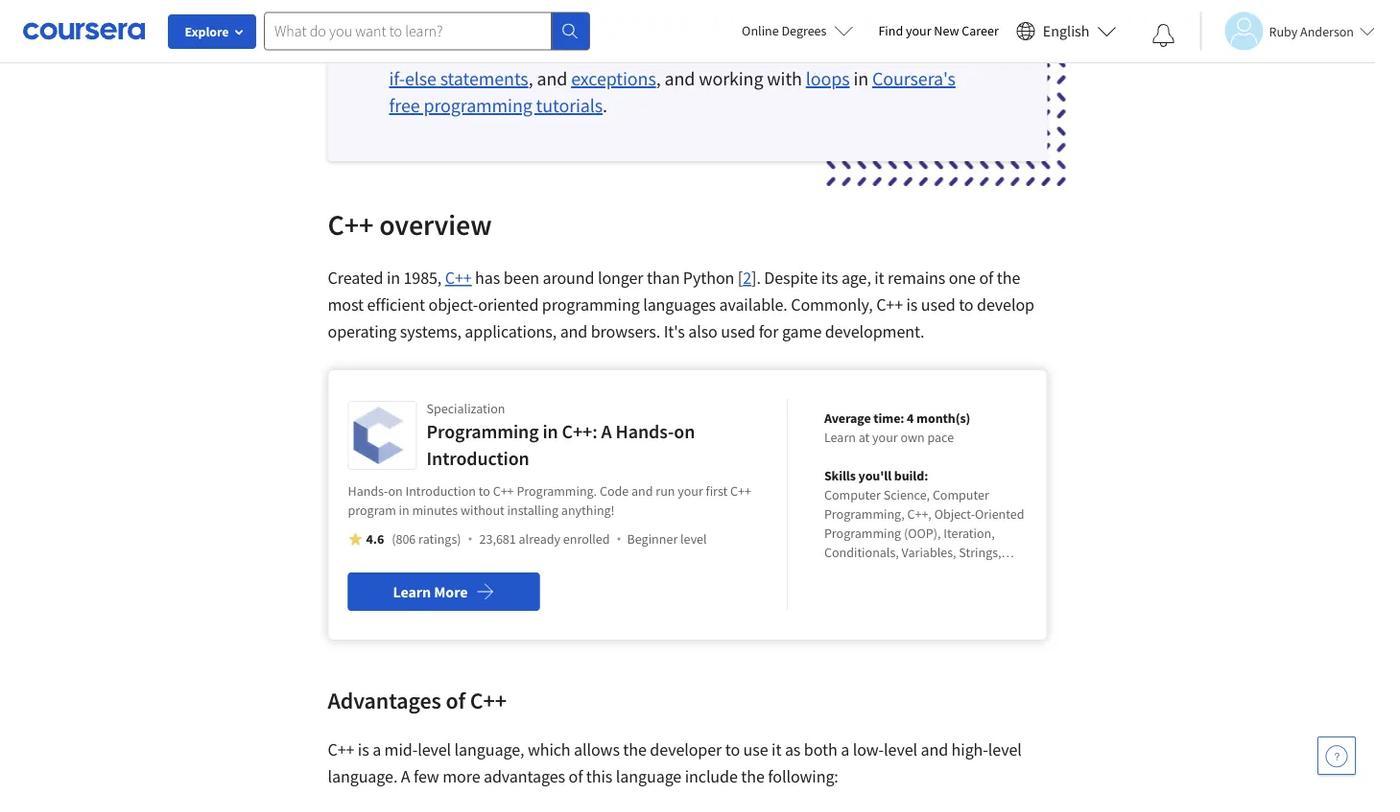 Task type: locate. For each thing, give the bounding box(es) containing it.
it
[[875, 267, 885, 289], [772, 740, 782, 761]]

a left mid-
[[373, 740, 381, 761]]

in inside specialization programming in c++: a hands-on introduction
[[543, 420, 558, 444]]

step
[[525, 40, 559, 64]]

0 horizontal spatial on
[[388, 483, 403, 500]]

1 horizontal spatial with
[[767, 67, 802, 91]]

1 vertical spatial programming
[[542, 294, 640, 316]]

1 horizontal spatial hands-
[[616, 420, 674, 444]]

0 horizontal spatial hands-
[[348, 483, 388, 500]]

your down the time:
[[873, 429, 898, 446]]

specialization
[[427, 400, 505, 418]]

1 vertical spatial it
[[772, 740, 782, 761]]

is down remains
[[907, 294, 918, 316]]

introduction up minutes at the left bottom of the page
[[406, 483, 476, 500]]

0 horizontal spatial computer
[[824, 487, 881, 504]]

tutorials inside coursera's free programming tutorials
[[536, 94, 603, 118]]

of right one
[[979, 267, 994, 289]]

beginner
[[627, 531, 678, 548]]

in left c++: in the left bottom of the page
[[543, 420, 558, 444]]

23,681
[[479, 531, 516, 548]]

What do you want to learn? text field
[[264, 12, 552, 50]]

1 horizontal spatial a
[[841, 740, 850, 761]]

1 vertical spatial hands-
[[348, 483, 388, 500]]

a left 'few'
[[401, 766, 410, 788]]

0 vertical spatial on
[[674, 420, 695, 444]]

on up run
[[674, 420, 695, 444]]

2
[[743, 267, 752, 289]]

programming inside coursera's free programming tutorials
[[424, 94, 532, 118]]

programming down the specialization
[[427, 420, 539, 444]]

0 vertical spatial tutorials
[[648, 3, 718, 27]]

both
[[804, 740, 838, 761]]

0 horizontal spatial learn
[[393, 583, 431, 602]]

1 horizontal spatial used
[[921, 294, 956, 316]]

and left browsers.
[[560, 321, 588, 343]]

0 vertical spatial hands-
[[616, 420, 674, 444]]

high-
[[952, 740, 988, 761]]

already
[[519, 531, 561, 548]]

a left the low-
[[841, 740, 850, 761]]

step-
[[460, 40, 500, 64]]

1 vertical spatial is
[[358, 740, 369, 761]]

learn more button
[[348, 573, 540, 611]]

learn down "average"
[[824, 429, 856, 446]]

1 vertical spatial used
[[721, 321, 755, 343]]

0 horizontal spatial a
[[401, 766, 410, 788]]

the up language
[[623, 740, 647, 761]]

1 vertical spatial a
[[401, 766, 410, 788]]

programming up conditionals,
[[824, 525, 901, 542]]

it right age,
[[875, 267, 885, 289]]

and
[[537, 67, 567, 91], [665, 67, 695, 91], [560, 321, 588, 343], [632, 483, 653, 500], [921, 740, 948, 761]]

a inside specialization programming in c++: a hands-on introduction
[[601, 420, 612, 444]]

1 computer from the left
[[824, 487, 881, 504]]

overview
[[379, 206, 492, 242]]

a inside c++ is a mid-level language, which allows the developer to use it as both a low-level and high-level language. a few more advantages of this language include the following:
[[401, 766, 410, 788]]

your
[[459, 3, 496, 27], [906, 22, 932, 39], [873, 429, 898, 446], [678, 483, 703, 500]]

the up 'develop'
[[997, 267, 1020, 289]]

2 horizontal spatial to
[[959, 294, 974, 316]]

beginner level
[[627, 531, 707, 548]]

inheritance
[[961, 583, 1025, 600]]

with
[[608, 3, 644, 27], [767, 67, 802, 91]]

0 horizontal spatial ,
[[528, 67, 533, 91]]

your right run
[[678, 483, 703, 500]]

build:
[[894, 467, 928, 485]]

programming
[[424, 94, 532, 118], [542, 294, 640, 316]]

2 vertical spatial to
[[725, 740, 740, 761]]

in up (806
[[399, 502, 410, 519]]

ruby anderson
[[1269, 23, 1354, 40]]

hands- up program
[[348, 483, 388, 500]]

0 horizontal spatial programming
[[424, 94, 532, 118]]

0 horizontal spatial with
[[608, 3, 644, 27]]

c++ inside c++ is a mid-level language, which allows the developer to use it as both a low-level and high-level language. a few more advantages of this language include the following:
[[328, 740, 355, 761]]

on up program
[[388, 483, 403, 500]]

0 horizontal spatial is
[[358, 740, 369, 761]]

variables,
[[902, 544, 956, 561]]

learn left more
[[393, 583, 431, 602]]

1 vertical spatial with
[[767, 67, 802, 91]]

(806
[[392, 531, 416, 548]]

python up step
[[500, 3, 559, 27]]

tutorials up troubleshooting
[[648, 3, 718, 27]]

language.
[[328, 766, 398, 788]]

c++ right first
[[730, 483, 751, 500]]

1 vertical spatial introduction
[[406, 483, 476, 500]]

programming down statements
[[424, 94, 532, 118]]

of left this
[[569, 766, 583, 788]]

0 vertical spatial python
[[500, 3, 559, 27]]

1 horizontal spatial for
[[759, 321, 779, 343]]

0 horizontal spatial it
[[772, 740, 782, 761]]

own
[[901, 429, 925, 446]]

0 vertical spatial for
[[619, 40, 641, 64]]

level
[[681, 531, 707, 548], [418, 740, 451, 761], [884, 740, 918, 761], [988, 740, 1022, 761]]

introduction
[[427, 447, 529, 471], [406, 483, 476, 500]]

find your new career
[[879, 22, 999, 39]]

1 horizontal spatial learn
[[824, 429, 856, 446]]

to inside hands-on introduction to c++ programming. code and run your first c++ program in minutes without installing anything!
[[479, 483, 490, 500]]

average time: 4 month(s) learn at your own pace
[[824, 410, 971, 446]]

with right 'skills'
[[608, 3, 644, 27]]

science,
[[884, 487, 930, 504]]

to down one
[[959, 294, 974, 316]]

explore button
[[168, 14, 256, 49]]

syntax
[[922, 40, 973, 64]]

a
[[601, 420, 612, 444], [401, 766, 410, 788]]

game
[[782, 321, 822, 343]]

1 horizontal spatial it
[[875, 267, 885, 289]]

for up exceptions 'link'
[[619, 40, 641, 64]]

online
[[742, 22, 779, 39]]

23,681 already enrolled
[[479, 531, 610, 548]]

0 horizontal spatial the
[[623, 740, 647, 761]]

for inside discover step-by-step guides for troubleshooting python basics like syntax , if-else statements , and exceptions , and working with loops in
[[619, 40, 641, 64]]

c++ up 'language.'
[[328, 740, 355, 761]]

1 horizontal spatial computer
[[933, 487, 989, 504]]

language
[[616, 766, 682, 788]]

[
[[738, 267, 743, 289]]

in
[[854, 67, 869, 91], [387, 267, 400, 289], [543, 420, 558, 444], [399, 502, 410, 519]]

0 horizontal spatial a
[[373, 740, 381, 761]]

your up the like on the right top of the page
[[906, 22, 932, 39]]

around
[[543, 267, 594, 289]]

1 vertical spatial learn
[[393, 583, 431, 602]]

with left loops
[[767, 67, 802, 91]]

and inside c++ is a mid-level language, which allows the developer to use it as both a low-level and high-level language. a few more advantages of this language include the following:
[[921, 740, 948, 761]]

1 vertical spatial to
[[479, 483, 490, 500]]

0 vertical spatial of
[[979, 267, 994, 289]]

following:
[[768, 766, 839, 788]]

computer up programming, on the right of page
[[824, 487, 881, 504]]

and inside ]. despite its age, it remains one of the most efficient object-oriented programming languages available. commonly, c++ is used to develop operating systems, applications, and browsers. it's also used for game development.
[[560, 321, 588, 343]]

c++ up object-
[[445, 267, 472, 289]]

your up step-
[[459, 3, 496, 27]]

python inside discover step-by-step guides for troubleshooting python basics like syntax , if-else statements , and exceptions , and working with loops in
[[776, 40, 833, 64]]

average
[[824, 410, 871, 427]]

computer
[[824, 487, 881, 504], [933, 487, 989, 504]]

free
[[389, 94, 420, 118]]

None search field
[[264, 12, 590, 50]]

2 horizontal spatial of
[[979, 267, 994, 289]]

anything!
[[561, 502, 615, 519]]

0 vertical spatial introduction
[[427, 447, 529, 471]]

0 horizontal spatial python
[[500, 3, 559, 27]]

and left run
[[632, 483, 653, 500]]

hands-
[[616, 420, 674, 444], [348, 483, 388, 500]]

find
[[879, 22, 903, 39]]

1 horizontal spatial is
[[907, 294, 918, 316]]

0 vertical spatial learn
[[824, 429, 856, 446]]

0 vertical spatial the
[[997, 267, 1020, 289]]

iteration,
[[944, 525, 995, 542]]

for
[[619, 40, 641, 64], [759, 321, 779, 343]]

of up language,
[[446, 686, 465, 715]]

it left "as"
[[772, 740, 782, 761]]

0 vertical spatial programming
[[427, 420, 539, 444]]

conditionals,
[[824, 544, 899, 561]]

the down use
[[741, 766, 765, 788]]

2 horizontal spatial ,
[[973, 40, 978, 64]]

0 horizontal spatial for
[[619, 40, 641, 64]]

browsers.
[[591, 321, 660, 343]]

0 horizontal spatial to
[[479, 483, 490, 500]]

1 vertical spatial programming
[[824, 525, 901, 542]]

python down degrees
[[776, 40, 833, 64]]

online degrees button
[[727, 10, 869, 52]]

0 vertical spatial is
[[907, 294, 918, 316]]

1 vertical spatial on
[[388, 483, 403, 500]]

it inside c++ is a mid-level language, which allows the developer to use it as both a low-level and high-level language. a few more advantages of this language include the following:
[[772, 740, 782, 761]]

programming inside specialization programming in c++: a hands-on introduction
[[427, 420, 539, 444]]

in inside hands-on introduction to c++ programming. code and run your first c++ program in minutes without installing anything!
[[399, 502, 410, 519]]

1 horizontal spatial python
[[683, 267, 735, 289]]

0 vertical spatial a
[[601, 420, 612, 444]]

1 vertical spatial tutorials
[[536, 94, 603, 118]]

0 vertical spatial programming
[[424, 94, 532, 118]]

the inside ]. despite its age, it remains one of the most efficient object-oriented programming languages available. commonly, c++ is used to develop operating systems, applications, and browsers. it's also used for game development.
[[997, 267, 1020, 289]]

1 horizontal spatial programming
[[542, 294, 640, 316]]

coursera's free programming tutorials link
[[389, 67, 956, 118]]

programming down around
[[542, 294, 640, 316]]

introduction down the specialization
[[427, 447, 529, 471]]

commonly,
[[791, 294, 873, 316]]

python left [
[[683, 267, 735, 289]]

the for of
[[997, 267, 1020, 289]]

learn inside average time: 4 month(s) learn at your own pace
[[824, 429, 856, 446]]

to up without
[[479, 483, 490, 500]]

1 horizontal spatial to
[[725, 740, 740, 761]]

1 horizontal spatial a
[[601, 420, 612, 444]]

c++ overview
[[328, 206, 492, 242]]

allows
[[574, 740, 620, 761]]

more
[[434, 583, 468, 602]]

2 horizontal spatial python
[[776, 40, 833, 64]]

1 horizontal spatial on
[[674, 420, 695, 444]]

and left high-
[[921, 740, 948, 761]]

ruby anderson button
[[1200, 12, 1375, 50]]

in up efficient
[[387, 267, 400, 289]]

advantages of c++
[[328, 686, 507, 715]]

0 horizontal spatial programming
[[427, 420, 539, 444]]

1 vertical spatial python
[[776, 40, 833, 64]]

2 vertical spatial the
[[741, 766, 765, 788]]

online degrees
[[742, 22, 827, 39]]

for down available. on the right top of the page
[[759, 321, 779, 343]]

to left use
[[725, 740, 740, 761]]

ruby
[[1269, 23, 1298, 40]]

english button
[[1009, 0, 1124, 62]]

2 vertical spatial of
[[569, 766, 583, 788]]

0 vertical spatial it
[[875, 267, 885, 289]]

1 vertical spatial the
[[623, 740, 647, 761]]

recursion,
[[903, 563, 962, 581]]

1 horizontal spatial of
[[569, 766, 583, 788]]

1 horizontal spatial tutorials
[[648, 3, 718, 27]]

2 horizontal spatial the
[[997, 267, 1020, 289]]

c++ up "development."
[[876, 294, 903, 316]]

0 horizontal spatial tutorials
[[536, 94, 603, 118]]

to
[[959, 294, 974, 316], [479, 483, 490, 500], [725, 740, 740, 761]]

on inside hands-on introduction to c++ programming. code and run your first c++ program in minutes without installing anything!
[[388, 483, 403, 500]]

1 vertical spatial for
[[759, 321, 779, 343]]

with inside discover step-by-step guides for troubleshooting python basics like syntax , if-else statements , and exceptions , and working with loops in
[[767, 67, 802, 91]]

loops link
[[806, 67, 850, 91]]

0 vertical spatial to
[[959, 294, 974, 316]]

and down troubleshooting
[[665, 67, 695, 91]]

used down remains
[[921, 294, 956, 316]]

enrolled
[[563, 531, 610, 548]]

of
[[979, 267, 994, 289], [446, 686, 465, 715], [569, 766, 583, 788]]

is up 'language.'
[[358, 740, 369, 761]]

0 horizontal spatial used
[[721, 321, 755, 343]]

1 vertical spatial of
[[446, 686, 465, 715]]

strings,
[[959, 544, 1002, 561]]

computer up object-
[[933, 487, 989, 504]]

used down available. on the right top of the page
[[721, 321, 755, 343]]

anderson
[[1301, 23, 1354, 40]]

objects,
[[824, 583, 870, 600]]

if-
[[389, 67, 405, 91]]

tutorials down "exceptions"
[[536, 94, 603, 118]]

your inside average time: 4 month(s) learn at your own pace
[[873, 429, 898, 446]]

hands- up run
[[616, 420, 674, 444]]

is
[[907, 294, 918, 316], [358, 740, 369, 761]]

hands- inside specialization programming in c++: a hands-on introduction
[[616, 420, 674, 444]]

new
[[934, 22, 959, 39]]

(oop),
[[904, 525, 941, 542]]

oriented
[[975, 506, 1025, 523]]

more
[[443, 766, 480, 788]]

in down basics
[[854, 67, 869, 91]]

1 horizontal spatial programming
[[824, 525, 901, 542]]

than
[[647, 267, 680, 289]]

a right c++: in the left bottom of the page
[[601, 420, 612, 444]]



Task type: describe. For each thing, give the bounding box(es) containing it.
applications,
[[465, 321, 557, 343]]

2 computer from the left
[[933, 487, 989, 504]]

is inside c++ is a mid-level language, which allows the developer to use it as both a low-level and high-level language. a few more advantages of this language include the following:
[[358, 740, 369, 761]]

c++,
[[907, 506, 932, 523]]

introduction inside specialization programming in c++: a hands-on introduction
[[427, 447, 529, 471]]

use
[[743, 740, 768, 761]]

development.
[[825, 321, 925, 343]]

coursera's free programming tutorials
[[389, 67, 956, 118]]

codio image
[[354, 407, 404, 465]]

and down step
[[537, 67, 567, 91]]

skills
[[563, 3, 604, 27]]

first
[[706, 483, 728, 500]]

mid-
[[384, 740, 418, 761]]

your inside "link"
[[906, 22, 932, 39]]

4
[[907, 410, 914, 427]]

introduction inside hands-on introduction to c++ programming. code and run your first c++ program in minutes without installing anything!
[[406, 483, 476, 500]]

c++ is a mid-level language, which allows the developer to use it as both a low-level and high-level language. a few more advantages of this language include the following:
[[328, 740, 1022, 788]]

else
[[405, 67, 437, 91]]

programming,
[[824, 506, 905, 523]]

find your new career link
[[869, 19, 1009, 43]]

its
[[821, 267, 838, 289]]

programming.
[[517, 483, 597, 500]]

code
[[600, 483, 629, 500]]

oriented
[[478, 294, 539, 316]]

c++ up created
[[328, 206, 374, 242]]

it inside ]. despite its age, it remains one of the most efficient object-oriented programming languages available. commonly, c++ is used to develop operating systems, applications, and browsers. it's also used for game development.
[[875, 267, 885, 289]]

1 horizontal spatial the
[[741, 766, 765, 788]]

on inside specialization programming in c++: a hands-on introduction
[[674, 420, 695, 444]]

help center image
[[1325, 745, 1348, 768]]

advantages
[[484, 766, 565, 788]]

basics
[[837, 40, 886, 64]]

for inside ]. despite its age, it remains one of the most efficient object-oriented programming languages available. commonly, c++ is used to develop operating systems, applications, and browsers. it's also used for game development.
[[759, 321, 779, 343]]

2 link
[[743, 267, 752, 289]]

statements
[[440, 67, 528, 91]]

as
[[785, 740, 801, 761]]

at
[[859, 429, 870, 446]]

1985,
[[404, 267, 442, 289]]

include
[[685, 766, 738, 788]]

0 horizontal spatial of
[[446, 686, 465, 715]]

0 vertical spatial used
[[921, 294, 956, 316]]

the for allows
[[623, 740, 647, 761]]

coursera image
[[23, 16, 145, 46]]

discover
[[389, 40, 457, 64]]

by-
[[500, 40, 525, 64]]

4.6
[[366, 531, 384, 548]]

english
[[1043, 22, 1090, 41]]

age,
[[842, 267, 871, 289]]

c++ up language,
[[470, 686, 507, 715]]

program
[[348, 502, 396, 519]]

c++:
[[562, 420, 598, 444]]

1 a from the left
[[373, 740, 381, 761]]

you'll
[[859, 467, 892, 485]]

without
[[461, 502, 505, 519]]

develop
[[977, 294, 1035, 316]]

loops
[[806, 67, 850, 91]]

syntax link
[[922, 40, 973, 64]]

systems,
[[400, 321, 462, 343]]

has
[[475, 267, 500, 289]]

explore
[[185, 23, 229, 40]]

installing
[[507, 502, 559, 519]]

languages
[[643, 294, 716, 316]]

c++ up without
[[493, 483, 514, 500]]

also
[[688, 321, 718, 343]]

programming inside skills you'll build: computer science, computer programming, c++, object-oriented programming (oop), iteration, conditionals, variables, strings, files, vectors, recursion, functions, objects, polymorphism, inheritance
[[824, 525, 901, 542]]

like
[[890, 40, 918, 64]]

exceptions link
[[571, 67, 656, 91]]

2 vertical spatial python
[[683, 267, 735, 289]]

working
[[699, 67, 763, 91]]

to inside c++ is a mid-level language, which allows the developer to use it as both a low-level and high-level language. a few more advantages of this language include the following:
[[725, 740, 740, 761]]

minutes
[[412, 502, 458, 519]]

files,
[[824, 563, 853, 581]]

it's
[[664, 321, 685, 343]]

learn inside learn more button
[[393, 583, 431, 602]]

skills
[[824, 467, 856, 485]]

2 a from the left
[[841, 740, 850, 761]]

operating
[[328, 321, 397, 343]]

1 horizontal spatial ,
[[656, 67, 661, 91]]

object-
[[934, 506, 975, 523]]

discover step-by-step guides for troubleshooting python basics like syntax , if-else statements , and exceptions , and working with loops in
[[389, 40, 978, 91]]

to inside ]. despite its age, it remains one of the most efficient object-oriented programming languages available. commonly, c++ is used to develop operating systems, applications, and browsers. it's also used for game development.
[[959, 294, 974, 316]]

advantages
[[328, 686, 441, 715]]

which
[[528, 740, 571, 761]]

career
[[962, 22, 999, 39]]

object-
[[429, 294, 478, 316]]

vectors,
[[856, 563, 900, 581]]

exceptions
[[571, 67, 656, 91]]

show notifications image
[[1152, 24, 1175, 47]]

pace
[[928, 429, 954, 446]]

hands- inside hands-on introduction to c++ programming. code and run your first c++ program in minutes without installing anything!
[[348, 483, 388, 500]]

of inside c++ is a mid-level language, which allows the developer to use it as both a low-level and high-level language. a few more advantages of this language include the following:
[[569, 766, 583, 788]]

guides
[[563, 40, 615, 64]]

learn more
[[393, 583, 468, 602]]

most
[[328, 294, 364, 316]]

hands-on introduction to c++ programming. code and run your first c++ program in minutes without installing anything!
[[348, 483, 751, 519]]

your inside hands-on introduction to c++ programming. code and run your first c++ program in minutes without installing anything!
[[678, 483, 703, 500]]

functions,
[[965, 563, 1023, 581]]

few
[[414, 766, 439, 788]]

language,
[[455, 740, 524, 761]]

programming inside ]. despite its age, it remains one of the most efficient object-oriented programming languages available. commonly, c++ is used to develop operating systems, applications, and browsers. it's also used for game development.
[[542, 294, 640, 316]]

degrees
[[782, 22, 827, 39]]

c++ inside ]. despite its age, it remains one of the most efficient object-oriented programming languages available. commonly, c++ is used to develop operating systems, applications, and browsers. it's also used for game development.
[[876, 294, 903, 316]]

of inside ]. despite its age, it remains one of the most efficient object-oriented programming languages available. commonly, c++ is used to develop operating systems, applications, and browsers. it's also used for game development.
[[979, 267, 994, 289]]

is inside ]. despite its age, it remains one of the most efficient object-oriented programming languages available. commonly, c++ is used to develop operating systems, applications, and browsers. it's also used for game development.
[[907, 294, 918, 316]]

and inside hands-on introduction to c++ programming. code and run your first c++ program in minutes without installing anything!
[[632, 483, 653, 500]]

in inside discover step-by-step guides for troubleshooting python basics like syntax , if-else statements , and exceptions , and working with loops in
[[854, 67, 869, 91]]

0 vertical spatial with
[[608, 3, 644, 27]]

efficient
[[367, 294, 425, 316]]

troubleshooting
[[645, 40, 773, 64]]



Task type: vqa. For each thing, say whether or not it's contained in the screenshot.
this
yes



